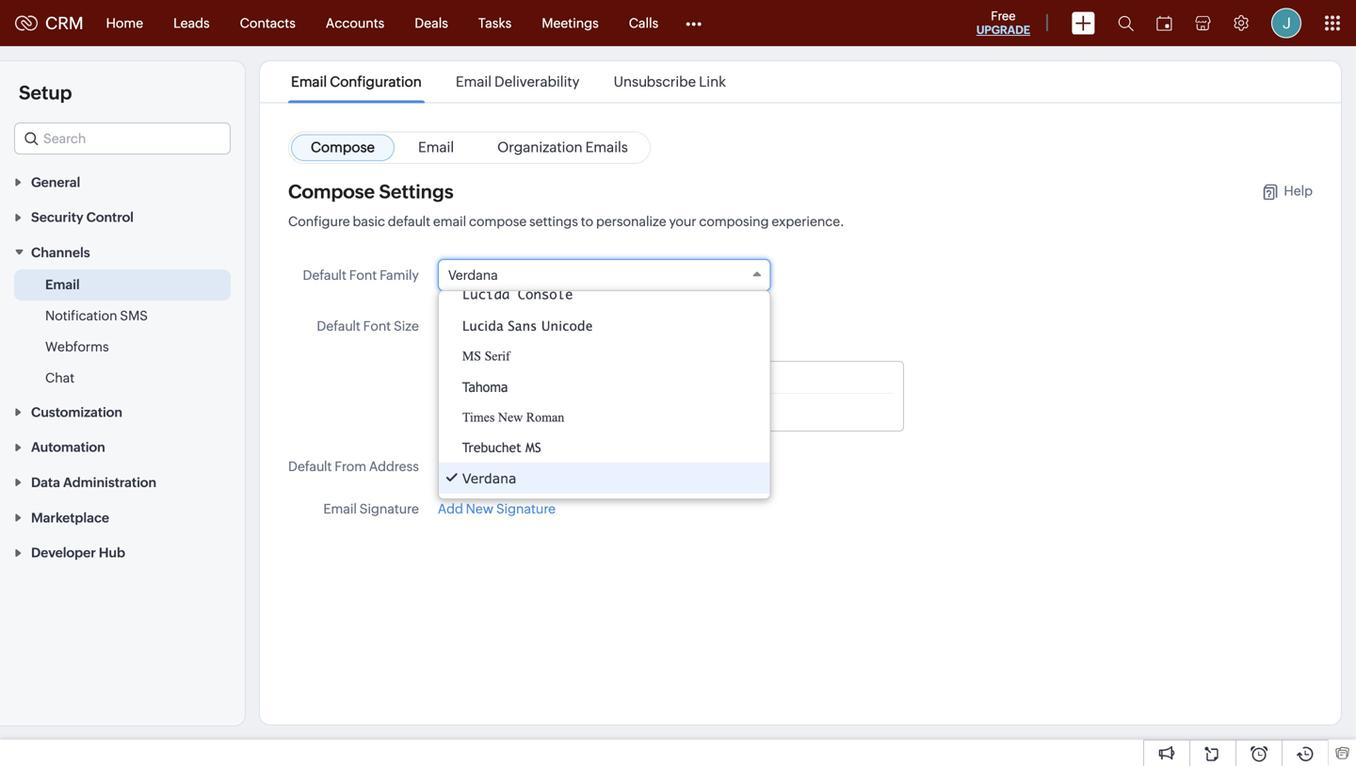Task type: describe. For each thing, give the bounding box(es) containing it.
sans
[[508, 318, 537, 334]]

email deliverability link
[[453, 74, 583, 90]]

channels
[[31, 245, 90, 260]]

notification
[[45, 308, 117, 323]]

logo image
[[15, 16, 38, 31]]

trebuchet ms option
[[439, 433, 770, 463]]

ms serif option
[[439, 341, 770, 371]]

lazy
[[631, 403, 650, 415]]

default for default from address
[[288, 459, 332, 474]]

fox
[[532, 403, 546, 415]]

default for default font size
[[317, 319, 361, 334]]

leads link
[[158, 0, 225, 46]]

general button
[[0, 164, 245, 199]]

list containing email configuration
[[274, 61, 744, 102]]

profile image
[[1272, 8, 1302, 38]]

home link
[[91, 0, 158, 46]]

jumped
[[550, 403, 585, 415]]

ms serif
[[463, 349, 511, 364]]

accounts
[[326, 16, 385, 31]]

over
[[589, 403, 609, 415]]

email for email deliverability
[[456, 74, 492, 90]]

accounts link
[[311, 0, 400, 46]]

email configuration link
[[288, 74, 425, 90]]

default
[[388, 214, 431, 229]]

webforms
[[45, 339, 109, 354]]

roman
[[527, 410, 565, 425]]

calendar image
[[1157, 16, 1173, 31]]

tasks link
[[464, 0, 527, 46]]

compose for compose settings
[[288, 181, 375, 203]]

automation
[[31, 440, 105, 455]]

link
[[699, 74, 727, 90]]

times new roman
[[463, 410, 565, 425]]

email inside channels region
[[45, 277, 80, 292]]

personalize
[[596, 214, 667, 229]]

from
[[335, 459, 367, 474]]

developer
[[31, 545, 96, 560]]

settings
[[379, 181, 454, 203]]

organization
[[498, 139, 583, 155]]

developer hub
[[31, 545, 125, 560]]

developer hub button
[[0, 535, 245, 570]]

experience.
[[772, 214, 845, 229]]

search element
[[1107, 0, 1146, 46]]

Other Modules field
[[674, 8, 715, 38]]

deals
[[415, 16, 448, 31]]

channels button
[[0, 234, 245, 270]]

default font size
[[317, 319, 419, 334]]

compose
[[469, 214, 527, 229]]

font for family
[[349, 268, 377, 283]]

brown
[[499, 403, 529, 415]]

unicode
[[542, 318, 593, 334]]

your
[[669, 214, 697, 229]]

marketplace button
[[0, 499, 245, 535]]

size
[[394, 319, 419, 334]]

verdana option
[[439, 463, 770, 494]]

new for add
[[466, 501, 494, 516]]

add new signature
[[438, 501, 556, 516]]

configuration
[[330, 74, 422, 90]]

marketplace
[[31, 510, 109, 525]]

lucida console list box
[[439, 278, 770, 499]]

times
[[463, 410, 495, 425]]

data administration button
[[0, 464, 245, 499]]

create menu element
[[1061, 0, 1107, 46]]

lucida for lucida sans unicode
[[463, 318, 504, 334]]

lucida sans unicode option
[[439, 311, 770, 341]]

unsubscribe link link
[[611, 74, 729, 90]]

email signature
[[324, 501, 419, 516]]

2 signature from the left
[[497, 501, 556, 516]]

ms inside 'option'
[[526, 440, 541, 455]]

serif
[[485, 349, 511, 364]]

profile element
[[1261, 0, 1314, 46]]

customization
[[31, 405, 122, 420]]

email
[[433, 214, 467, 229]]

customization button
[[0, 394, 245, 429]]

the
[[450, 403, 468, 415]]

composing
[[700, 214, 769, 229]]

to
[[581, 214, 594, 229]]

Verdana field
[[438, 259, 771, 291]]

administration
[[63, 475, 156, 490]]

preview
[[450, 373, 498, 388]]

dog
[[653, 403, 671, 415]]

console
[[518, 286, 573, 302]]

add
[[438, 501, 463, 516]]

tahoma option
[[439, 371, 770, 402]]

security control button
[[0, 199, 245, 234]]

meetings link
[[527, 0, 614, 46]]

font for size
[[363, 319, 391, 334]]

calls link
[[614, 0, 674, 46]]



Task type: locate. For each thing, give the bounding box(es) containing it.
chat
[[45, 370, 75, 385]]

compose settings
[[288, 181, 454, 203]]

email down channels
[[45, 277, 80, 292]]

new for times
[[498, 410, 523, 425]]

ms up preview
[[463, 349, 482, 364]]

1 vertical spatial compose
[[288, 181, 375, 203]]

default down 'configure'
[[303, 268, 347, 283]]

free upgrade
[[977, 9, 1031, 36]]

the quick brown fox jumped over the lazy dog
[[450, 403, 671, 415]]

1 horizontal spatial signature
[[497, 501, 556, 516]]

chat link
[[45, 368, 75, 387]]

default down the default font family
[[317, 319, 361, 334]]

email deliverability
[[456, 74, 580, 90]]

address
[[369, 459, 419, 474]]

1 lucida from the top
[[463, 286, 510, 302]]

lucida inside "option"
[[463, 286, 510, 302]]

create menu image
[[1072, 12, 1096, 34]]

lucida
[[463, 286, 510, 302], [463, 318, 504, 334]]

help
[[1285, 183, 1314, 198]]

free
[[992, 9, 1016, 23]]

2 lucida from the top
[[463, 318, 504, 334]]

organization emails
[[498, 139, 628, 155]]

email for the right email link
[[418, 139, 454, 155]]

1 horizontal spatial email link
[[399, 134, 474, 161]]

crm link
[[15, 13, 83, 33]]

ms down the roman
[[526, 440, 541, 455]]

font left size
[[363, 319, 391, 334]]

signature down address
[[360, 501, 419, 516]]

deliverability
[[495, 74, 580, 90]]

1 vertical spatial verdana
[[463, 470, 517, 486]]

data
[[31, 475, 60, 490]]

1 vertical spatial lucida
[[463, 318, 504, 334]]

notification sms link
[[45, 306, 148, 325]]

quick
[[471, 403, 496, 415]]

1 vertical spatial email link
[[45, 275, 80, 294]]

compose up 'configure'
[[288, 181, 375, 203]]

crm
[[45, 13, 83, 33]]

configure basic default email compose settings to personalize your composing experience.
[[288, 214, 845, 229]]

0 vertical spatial default
[[303, 268, 347, 283]]

compose link
[[291, 134, 395, 161]]

1 horizontal spatial new
[[498, 410, 523, 425]]

security control
[[31, 210, 134, 225]]

lucida inside option
[[463, 318, 504, 334]]

emails
[[586, 139, 628, 155]]

ms inside option
[[463, 349, 482, 364]]

general
[[31, 175, 80, 190]]

lucida up the ms serif
[[463, 318, 504, 334]]

1 vertical spatial default
[[317, 319, 361, 334]]

1 vertical spatial font
[[363, 319, 391, 334]]

font
[[349, 268, 377, 283], [363, 319, 391, 334]]

meetings
[[542, 16, 599, 31]]

upgrade
[[977, 24, 1031, 36]]

times new roman option
[[439, 402, 770, 433]]

1 signature from the left
[[360, 501, 419, 516]]

channels region
[[0, 270, 245, 394]]

new inside option
[[498, 410, 523, 425]]

verdana down trebuchet
[[463, 470, 517, 486]]

email link down channels
[[45, 275, 80, 294]]

notification sms
[[45, 308, 148, 323]]

signature down trebuchet ms at the bottom left of page
[[497, 501, 556, 516]]

deals link
[[400, 0, 464, 46]]

setup
[[19, 82, 72, 104]]

lucida console option
[[439, 278, 770, 311]]

email for email signature
[[324, 501, 357, 516]]

family
[[380, 268, 419, 283]]

default left from
[[288, 459, 332, 474]]

0 vertical spatial email link
[[399, 134, 474, 161]]

compose for compose
[[311, 139, 375, 155]]

configure
[[288, 214, 350, 229]]

signature
[[360, 501, 419, 516], [497, 501, 556, 516]]

0 horizontal spatial new
[[466, 501, 494, 516]]

0 horizontal spatial ms
[[463, 349, 482, 364]]

Search text field
[[15, 123, 230, 154]]

sms
[[120, 308, 148, 323]]

compose up compose settings
[[311, 139, 375, 155]]

trebuchet ms
[[463, 440, 541, 455]]

0 horizontal spatial email link
[[45, 275, 80, 294]]

lucida up the sans
[[463, 286, 510, 302]]

0 vertical spatial lucida
[[463, 286, 510, 302]]

leads
[[174, 16, 210, 31]]

None field
[[14, 123, 231, 155]]

0 vertical spatial font
[[349, 268, 377, 283]]

2 vertical spatial default
[[288, 459, 332, 474]]

contacts
[[240, 16, 296, 31]]

email down from
[[324, 501, 357, 516]]

security
[[31, 210, 83, 225]]

new right add
[[466, 501, 494, 516]]

1 vertical spatial ms
[[526, 440, 541, 455]]

hub
[[99, 545, 125, 560]]

tasks
[[479, 16, 512, 31]]

1 vertical spatial new
[[466, 501, 494, 516]]

default for default font family
[[303, 268, 347, 283]]

contacts link
[[225, 0, 311, 46]]

new right quick in the bottom left of the page
[[498, 410, 523, 425]]

1 horizontal spatial ms
[[526, 440, 541, 455]]

lucida for lucida console
[[463, 286, 510, 302]]

calls
[[629, 16, 659, 31]]

new
[[498, 410, 523, 425], [466, 501, 494, 516]]

lucida sans unicode
[[463, 318, 593, 334]]

unsubscribe
[[614, 74, 697, 90]]

lucida console
[[463, 286, 573, 302]]

email
[[291, 74, 327, 90], [456, 74, 492, 90], [418, 139, 454, 155], [45, 277, 80, 292], [324, 501, 357, 516]]

verdana up lucida console
[[448, 268, 498, 283]]

email link up settings
[[399, 134, 474, 161]]

0 vertical spatial new
[[498, 410, 523, 425]]

email left configuration
[[291, 74, 327, 90]]

0 vertical spatial compose
[[311, 139, 375, 155]]

email link
[[399, 134, 474, 161], [45, 275, 80, 294]]

0 vertical spatial verdana
[[448, 268, 498, 283]]

automation button
[[0, 429, 245, 464]]

verdana inside verdana option
[[463, 470, 517, 486]]

basic
[[353, 214, 385, 229]]

email down tasks
[[456, 74, 492, 90]]

unsubscribe link
[[614, 74, 727, 90]]

0 horizontal spatial signature
[[360, 501, 419, 516]]

list
[[274, 61, 744, 102]]

compose
[[311, 139, 375, 155], [288, 181, 375, 203]]

verdana
[[448, 268, 498, 283], [463, 470, 517, 486]]

0 vertical spatial ms
[[463, 349, 482, 364]]

webforms link
[[45, 337, 109, 356]]

default
[[303, 268, 347, 283], [317, 319, 361, 334], [288, 459, 332, 474]]

organization emails link
[[478, 134, 648, 161]]

ms
[[463, 349, 482, 364], [526, 440, 541, 455]]

tahoma
[[463, 379, 508, 395]]

search image
[[1119, 15, 1135, 31]]

trebuchet
[[463, 440, 522, 455]]

default from address
[[288, 459, 419, 474]]

compose inside 'link'
[[311, 139, 375, 155]]

email up settings
[[418, 139, 454, 155]]

the
[[613, 403, 628, 415]]

settings
[[530, 214, 579, 229]]

email for email configuration
[[291, 74, 327, 90]]

font left family
[[349, 268, 377, 283]]

verdana inside verdana field
[[448, 268, 498, 283]]



Task type: vqa. For each thing, say whether or not it's contained in the screenshot.
Lucida
yes



